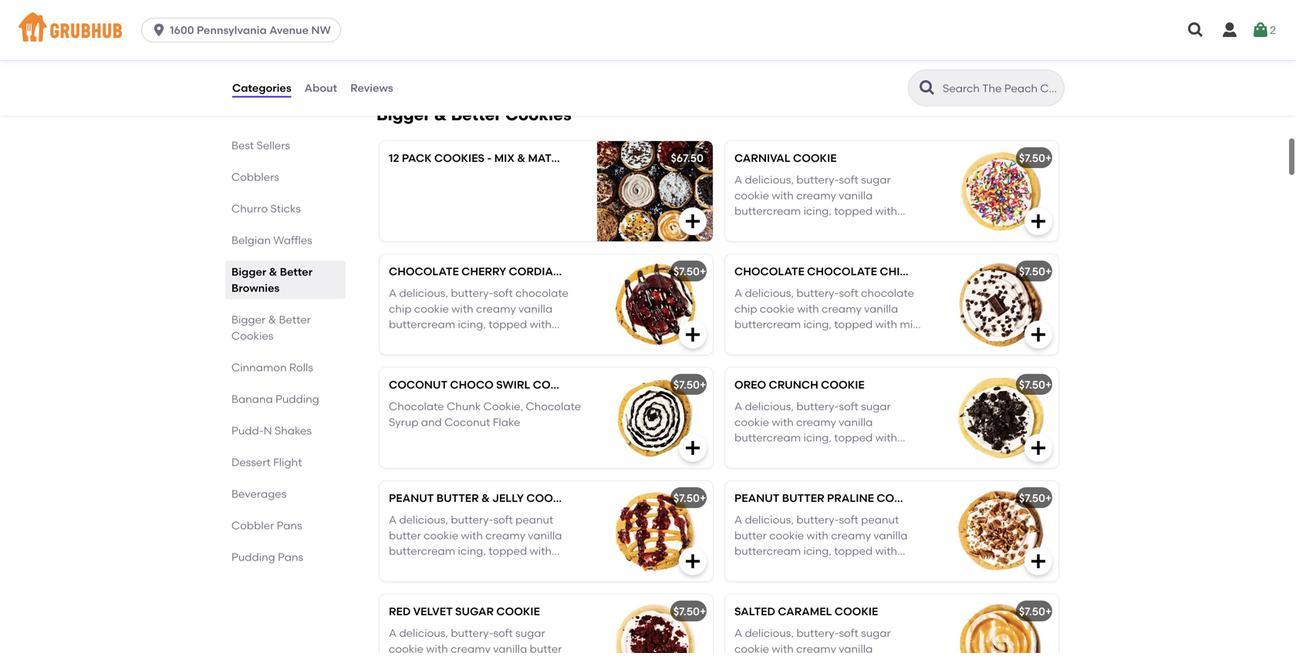 Task type: describe. For each thing, give the bounding box(es) containing it.
belgian
[[232, 234, 271, 247]]

churro
[[232, 202, 268, 215]]

topped for peanut butter & jelly cookie
[[489, 545, 527, 558]]

chip for a delicious, buttery-soft chocolate chip cookie with creamy vanilla buttercream icing, topped with mini chocolate chip morsels.
[[735, 302, 758, 316]]

icing, for peanut butter & jelly cookie
[[458, 545, 486, 558]]

drizzle. inside a delicious, buttery-soft chocolate chip cookie with creamy vanilla buttercream icing, topped with glazed cherries and chocolate sauce drizzle.
[[389, 349, 424, 363]]

chocolate chocolate chip cookie featuring hershey's image
[[943, 255, 1059, 355]]

icing, inside a delicious, buttery-soft sugar cookie with creamy vanilla buttercream icing, topped with rainbow sprinkles.
[[804, 205, 832, 218]]

1 horizontal spatial cookies
[[505, 105, 572, 125]]

cherries
[[427, 334, 468, 347]]

buttercream for chocolate chocolate chip cookie featuring hershey's
[[735, 318, 801, 331]]

topped for chocolate cherry cordial cookie
[[489, 318, 527, 331]]

cherry
[[462, 265, 506, 278]]

chocolate for chocolate chocolate chip cookie featuring hershey's
[[735, 265, 805, 278]]

featuring
[[956, 265, 1019, 278]]

chocolate down chip
[[861, 287, 914, 300]]

+ for a delicious, buttery-soft chocolate chip cookie with creamy vanilla buttercream icing, topped with glazed cherries and chocolate sauce drizzle.
[[700, 265, 706, 278]]

delicious, for a delicious, buttery-soft sugar cookie with creamy vanilla butte
[[399, 627, 448, 640]]

search icon image
[[918, 79, 937, 97]]

sprinkles.
[[780, 220, 828, 233]]

sugar for oreo crunch cookie
[[861, 400, 891, 413]]

and for cherry
[[471, 334, 492, 347]]

cookie right the sugar
[[497, 605, 540, 618]]

salted
[[735, 605, 776, 618]]

soft for sprinkles.
[[839, 173, 859, 186]]

svg image for coconut choco swirl cookie image
[[684, 439, 702, 458]]

a delicious, buttery-soft sugar cookie with creamy vanilla buttercream icing, topped with rainbow sprinkles.
[[735, 173, 898, 233]]

$7.50 + for a delicious, buttery-soft sugar cookie with creamy vanilla butte
[[674, 605, 706, 618]]

red
[[389, 605, 411, 618]]

rolls
[[289, 361, 313, 374]]

buttery- for mini
[[797, 287, 839, 300]]

crunch
[[769, 378, 819, 392]]

chip
[[880, 265, 907, 278]]

mix
[[494, 152, 515, 165]]

12
[[389, 152, 399, 165]]

$7.50 for a delicious, buttery-soft sugar cookie with creamy vanilla buttercream icing, topped with rainbow sprinkles.
[[1019, 152, 1046, 165]]

about button
[[304, 60, 338, 116]]

delicious, for a delicious, buttery-soft peanut butter cookie with creamy vanilla buttercream icing, topped with pecan pralines.
[[745, 514, 794, 527]]

$7.50 for a delicious, buttery-soft peanut butter cookie with creamy vanilla buttercream icing, topped with peanut butter and jelly drizzle.
[[674, 492, 700, 505]]

soft for mini
[[839, 287, 859, 300]]

topped for peanut butter praline cookie
[[834, 545, 873, 558]]

brownies
[[232, 282, 280, 295]]

coconut choco swirl cookie
[[389, 378, 577, 392]]

icing, inside a delicious, buttery-soft sugar cookie with creamy vanilla buttercream icing, topped with crushed oreos.
[[804, 432, 832, 445]]

pack
[[402, 152, 432, 165]]

banana pudding
[[232, 393, 319, 406]]

hershey's
[[1021, 265, 1081, 278]]

creamy inside a delicious, buttery-soft peanut butter cookie with creamy vanilla buttercream icing, topped with peanut butter and jelly drizzle.
[[486, 529, 526, 542]]

& inside bigger & better brownies
[[269, 265, 277, 279]]

soft for pecan
[[839, 514, 859, 527]]

+ for a delicious, buttery-soft peanut butter cookie with creamy vanilla buttercream icing, topped with pecan pralines.
[[1046, 492, 1052, 505]]

churro sticks
[[232, 202, 301, 215]]

pans for cobbler pans
[[277, 519, 302, 533]]

svg image for 12 pack cookies - mix & match image
[[684, 212, 702, 231]]

sauce
[[550, 334, 582, 347]]

$7.50 + for a delicious, buttery-soft sugar cookie with creamy vanilla buttercream icing, topped with rainbow sprinkles.
[[1019, 152, 1052, 165]]

soft inside a delicious, buttery-soft sugar cookie with creamy vanill
[[839, 627, 859, 640]]

0 horizontal spatial pudding
[[232, 551, 275, 564]]

carnival cookie
[[735, 152, 837, 165]]

sticks
[[271, 202, 301, 215]]

$67.50
[[671, 152, 704, 165]]

vanilla inside a delicious, buttery-soft chocolate chip cookie with creamy vanilla buttercream icing, topped with mini chocolate chip morsels.
[[864, 302, 898, 316]]

beverages
[[232, 488, 287, 501]]

pudding pans
[[232, 551, 303, 564]]

$7.50 for a delicious, buttery-soft sugar cookie with creamy vanilla butte
[[674, 605, 700, 618]]

delicious, for a delicious, buttery-soft chocolate chip cookie with creamy vanilla buttercream icing, topped with mini chocolate chip morsels.
[[745, 287, 794, 300]]

topped inside a delicious, buttery-soft sugar cookie with creamy vanilla buttercream icing, topped with rainbow sprinkles.
[[834, 205, 873, 218]]

1 vertical spatial bigger & better cookies
[[232, 313, 311, 343]]

chocolate chunk cookie, chocolate syrup and coconut flake
[[389, 400, 581, 429]]

cookies
[[435, 152, 485, 165]]

creamy inside a delicious, buttery-soft sugar cookie with creamy vanilla buttercream icing, topped with rainbow sprinkles.
[[797, 189, 837, 202]]

svg image inside 2 button
[[1252, 21, 1270, 39]]

12 pack cookies - mix & match image
[[597, 141, 713, 241]]

buttery- for sprinkles.
[[797, 173, 839, 186]]

1600 pennsylvania avenue nw
[[170, 24, 331, 37]]

a delicious, buttery-soft chocolate chip cookie with creamy vanilla buttercream icing, topped with glazed cherries and chocolate sauce drizzle.
[[389, 287, 582, 363]]

jelly
[[492, 492, 524, 505]]

about
[[305, 81, 337, 94]]

cinnamon rolls
[[232, 361, 313, 374]]

reviews button
[[350, 60, 394, 116]]

1600 pennsylvania avenue nw button
[[141, 18, 347, 42]]

cookie right swirl
[[533, 378, 577, 392]]

flake
[[493, 416, 520, 429]]

chocolate down cordial
[[516, 287, 569, 300]]

match
[[528, 152, 568, 165]]

velvet
[[413, 605, 453, 618]]

peanut butter & jelly cookie image
[[597, 481, 713, 582]]

& down brownies
[[268, 313, 276, 326]]

creamy inside the a delicious, buttery-soft sugar cookie with creamy vanilla butte
[[451, 643, 491, 654]]

sugar for salted caramel cookie
[[861, 627, 891, 640]]

cookie right jelly
[[527, 492, 570, 505]]

peanut for jelly
[[516, 514, 554, 527]]

morsels.
[[816, 334, 859, 347]]

chip for a delicious, buttery-soft chocolate chip cookie with creamy vanilla buttercream icing, topped with glazed cherries and chocolate sauce drizzle.
[[389, 302, 412, 316]]

a delicious, buttery-soft peanut butter cookie with creamy vanilla buttercream icing, topped with peanut butter and jelly drizzle.
[[389, 514, 562, 574]]

soft for peanut
[[493, 514, 513, 527]]

$7.50 + for chocolate chunk cookie, chocolate syrup and coconut flake
[[674, 378, 706, 392]]

butter for a delicious, buttery-soft peanut butter cookie with creamy vanilla buttercream icing, topped with peanut butter and jelly drizzle.
[[389, 529, 421, 542]]

+ for a delicious, buttery-soft sugar cookie with creamy vanilla butte
[[700, 605, 706, 618]]

+ for a delicious, buttery-soft peanut butter cookie with creamy vanilla buttercream icing, topped with peanut butter and jelly drizzle.
[[700, 492, 706, 505]]

carnival cookie image
[[943, 141, 1059, 241]]

peanut for peanut butter praline cookie
[[735, 492, 780, 505]]

creamy inside a delicious, buttery-soft chocolate chip cookie with creamy vanilla buttercream icing, topped with mini chocolate chip morsels.
[[822, 302, 862, 316]]

cookie right chip
[[910, 265, 954, 278]]

& right mix
[[517, 152, 526, 165]]

bigger inside bigger & better brownies
[[232, 265, 266, 279]]

2 horizontal spatial chip
[[790, 334, 813, 347]]

salted caramel cookie
[[735, 605, 879, 618]]

cookie inside a delicious, buttery-soft peanut butter cookie with creamy vanilla buttercream icing, topped with pecan pralines.
[[770, 529, 804, 542]]

12 pack cookies - mix & match
[[389, 152, 568, 165]]

carnival
[[735, 152, 791, 165]]

buttery- for glazed
[[451, 287, 494, 300]]

oreo
[[735, 378, 766, 392]]

a delicious, buttery-soft chocolate chip cookie with creamy vanilla buttercream icing, topped with mini chocolate chip morsels.
[[735, 287, 922, 347]]

peanut butter & jelly cookie
[[389, 492, 570, 505]]

chocolate cherry cordial cookie
[[389, 265, 606, 278]]

$7.50 for chocolate chunk cookie, chocolate syrup and coconut flake
[[674, 378, 700, 392]]

cobbler pans
[[232, 519, 302, 533]]

$7.50 for a delicious, buttery-soft chocolate chip cookie with creamy vanilla buttercream icing, topped with mini chocolate chip morsels.
[[1019, 265, 1046, 278]]

topped for chocolate chocolate chip cookie featuring hershey's
[[834, 318, 873, 331]]

bigger & better brownies
[[232, 265, 313, 295]]

chocolate cherry cordial cookie image
[[597, 255, 713, 355]]

creamy inside a delicious, buttery-soft peanut butter cookie with creamy vanilla buttercream icing, topped with pecan pralines.
[[831, 529, 871, 542]]

pans for pudding pans
[[278, 551, 303, 564]]

cinnamon
[[232, 361, 287, 374]]

svg image for 'salted caramel brownie' image at the top right
[[1030, 43, 1048, 62]]

butter for a delicious, buttery-soft peanut butter cookie with creamy vanilla buttercream icing, topped with pecan pralines.
[[735, 529, 767, 542]]

+ for a delicious, buttery-soft sugar cookie with creamy vanilla buttercream icing, topped with rainbow sprinkles.
[[1046, 152, 1052, 165]]

-
[[487, 152, 492, 165]]

cobblers
[[232, 171, 279, 184]]

waffles
[[273, 234, 312, 247]]

2 vertical spatial better
[[279, 313, 311, 326]]

oreos.
[[780, 447, 814, 460]]

1600
[[170, 24, 194, 37]]

swirl
[[496, 378, 531, 392]]

delicious, for a delicious, buttery-soft sugar cookie with creamy vanill
[[745, 627, 794, 640]]

best sellers
[[232, 139, 290, 152]]

cookie down morsels.
[[821, 378, 865, 392]]

cookie up a delicious, buttery-soft sugar cookie with creamy vanill
[[835, 605, 879, 618]]

peanut butter praline cookie
[[735, 492, 921, 505]]

a delicious, buttery-soft sugar cookie with creamy vanill
[[735, 627, 920, 654]]

reviews
[[350, 81, 393, 94]]

crushed
[[735, 447, 777, 460]]

best
[[232, 139, 254, 152]]

cookie inside a delicious, buttery-soft chocolate chip cookie with creamy vanilla buttercream icing, topped with glazed cherries and chocolate sauce drizzle.
[[414, 302, 449, 316]]

cookie inside the a delicious, buttery-soft sugar cookie with creamy vanilla butte
[[389, 643, 424, 654]]

oreo crunch cookie
[[735, 378, 865, 392]]

praline
[[827, 492, 874, 505]]

2 button
[[1252, 16, 1276, 44]]

caramel
[[778, 605, 832, 618]]

flight
[[273, 456, 302, 469]]

peanut butter & praline brownie image
[[597, 0, 713, 72]]

shakes
[[275, 424, 312, 438]]

$7.50 for a delicious, buttery-soft sugar cookie with creamy vanilla buttercream icing, topped with crushed oreos.
[[1019, 378, 1046, 392]]

cookie inside a delicious, buttery-soft chocolate chip cookie with creamy vanilla buttercream icing, topped with mini chocolate chip morsels.
[[760, 302, 795, 316]]

pennsylvania
[[197, 24, 267, 37]]

svg image for the chocolate cherry cordial cookie image
[[684, 326, 702, 344]]

+ for a delicious, buttery-soft sugar cookie with creamy vanill
[[1046, 605, 1052, 618]]

nw
[[311, 24, 331, 37]]



Task type: vqa. For each thing, say whether or not it's contained in the screenshot.
Saved
no



Task type: locate. For each thing, give the bounding box(es) containing it.
better down bigger & better brownies
[[279, 313, 311, 326]]

1 vertical spatial cookies
[[232, 330, 274, 343]]

delicious, inside a delicious, buttery-soft sugar cookie with creamy vanilla buttercream icing, topped with crushed oreos.
[[745, 400, 794, 413]]

buttery- down "salted caramel cookie"
[[797, 627, 839, 640]]

1 horizontal spatial peanut
[[516, 514, 554, 527]]

soft inside the a delicious, buttery-soft sugar cookie with creamy vanilla butte
[[493, 627, 513, 640]]

svg image for "carnival cookie" image
[[1030, 212, 1048, 231]]

icing, up sprinkles.
[[804, 205, 832, 218]]

1 chocolate from the left
[[389, 400, 444, 413]]

3 chocolate from the left
[[807, 265, 877, 278]]

butter inside a delicious, buttery-soft peanut butter cookie with creamy vanilla buttercream icing, topped with pecan pralines.
[[735, 529, 767, 542]]

glazed
[[389, 334, 424, 347]]

2 vertical spatial bigger
[[232, 313, 266, 326]]

a inside a delicious, buttery-soft peanut butter cookie with creamy vanilla buttercream icing, topped with peanut butter and jelly drizzle.
[[389, 514, 397, 527]]

2 chocolate from the left
[[526, 400, 581, 413]]

choco
[[450, 378, 494, 392]]

bigger & better cookies
[[377, 105, 572, 125], [232, 313, 311, 343]]

buttercream up pecan
[[735, 545, 801, 558]]

icing, for peanut butter praline cookie
[[804, 545, 832, 558]]

pudd-n shakes
[[232, 424, 312, 438]]

delicious, for a delicious, buttery-soft sugar cookie with creamy vanilla buttercream icing, topped with crushed oreos.
[[745, 400, 794, 413]]

bigger & better cookies up cinnamon rolls
[[232, 313, 311, 343]]

a inside a delicious, buttery-soft sugar cookie with creamy vanill
[[735, 627, 742, 640]]

n
[[264, 424, 272, 438]]

chip up glazed
[[389, 302, 412, 316]]

pudding down rolls
[[276, 393, 319, 406]]

and inside a delicious, buttery-soft peanut butter cookie with creamy vanilla buttercream icing, topped with peanut butter and jelly drizzle.
[[464, 561, 485, 574]]

topped inside a delicious, buttery-soft chocolate chip cookie with creamy vanilla buttercream icing, topped with mini chocolate chip morsels.
[[834, 318, 873, 331]]

buttery- inside a delicious, buttery-soft peanut butter cookie with creamy vanilla buttercream icing, topped with pecan pralines.
[[797, 514, 839, 527]]

coconut choco swirl cookie image
[[597, 368, 713, 468]]

2 peanut from the left
[[735, 492, 780, 505]]

2 chocolate from the left
[[735, 265, 805, 278]]

$7.50 for a delicious, buttery-soft peanut butter cookie with creamy vanilla buttercream icing, topped with pecan pralines.
[[1019, 492, 1046, 505]]

a for a delicious, buttery-soft peanut butter cookie with creamy vanilla buttercream icing, topped with peanut butter and jelly drizzle.
[[389, 514, 397, 527]]

icing,
[[804, 205, 832, 218], [458, 318, 486, 331], [804, 318, 832, 331], [804, 432, 832, 445], [458, 545, 486, 558], [804, 545, 832, 558]]

0 vertical spatial pans
[[277, 519, 302, 533]]

chocolate up syrup
[[389, 400, 444, 413]]

$7.50 + for a delicious, buttery-soft peanut butter cookie with creamy vanilla buttercream icing, topped with pecan pralines.
[[1019, 492, 1052, 505]]

topped inside a delicious, buttery-soft sugar cookie with creamy vanilla buttercream icing, topped with crushed oreos.
[[834, 432, 873, 445]]

cookie right cordial
[[562, 265, 606, 278]]

mini
[[900, 318, 922, 331]]

buttercream inside a delicious, buttery-soft chocolate chip cookie with creamy vanilla buttercream icing, topped with glazed cherries and chocolate sauce drizzle.
[[389, 318, 455, 331]]

buttercream inside a delicious, buttery-soft chocolate chip cookie with creamy vanilla buttercream icing, topped with mini chocolate chip morsels.
[[735, 318, 801, 331]]

1 butter from the left
[[437, 492, 479, 505]]

1 horizontal spatial peanut
[[735, 492, 780, 505]]

creamy up oreos.
[[797, 416, 837, 429]]

pans right cobbler in the left bottom of the page
[[277, 519, 302, 533]]

a delicious, buttery-soft sugar cookie with creamy vanilla buttercream icing, topped with crushed oreos.
[[735, 400, 898, 460]]

cookie inside a delicious, buttery-soft sugar cookie with creamy vanill
[[735, 643, 769, 654]]

and right cherries
[[471, 334, 492, 347]]

and right syrup
[[421, 416, 442, 429]]

buttercream inside a delicious, buttery-soft peanut butter cookie with creamy vanilla buttercream icing, topped with peanut butter and jelly drizzle.
[[389, 545, 455, 558]]

0 horizontal spatial butter
[[389, 529, 421, 542]]

1 horizontal spatial butter
[[782, 492, 825, 505]]

dessert flight
[[232, 456, 302, 469]]

better inside bigger & better brownies
[[280, 265, 313, 279]]

better down waffles
[[280, 265, 313, 279]]

butter up red
[[389, 529, 421, 542]]

svg image
[[1252, 21, 1270, 39], [684, 43, 702, 62], [1030, 43, 1048, 62], [684, 212, 702, 231], [1030, 212, 1048, 231], [684, 326, 702, 344], [1030, 326, 1048, 344], [684, 439, 702, 458], [684, 552, 702, 571], [1030, 552, 1048, 571]]

cookie
[[735, 189, 769, 202], [414, 302, 449, 316], [760, 302, 795, 316], [735, 416, 769, 429], [424, 529, 459, 542], [770, 529, 804, 542], [389, 643, 424, 654], [735, 643, 769, 654]]

buttercream for peanut butter & jelly cookie
[[389, 545, 455, 558]]

1 horizontal spatial chocolate
[[735, 265, 805, 278]]

creamy down the sugar
[[451, 643, 491, 654]]

1 vertical spatial and
[[421, 416, 442, 429]]

svg image inside 1600 pennsylvania avenue nw "button"
[[151, 22, 167, 38]]

peanut down syrup
[[389, 492, 434, 505]]

$7.50 + for a delicious, buttery-soft sugar cookie with creamy vanilla buttercream icing, topped with crushed oreos.
[[1019, 378, 1052, 392]]

a for a delicious, buttery-soft sugar cookie with creamy vanill
[[735, 627, 742, 640]]

red velvet sugar cookie
[[389, 605, 540, 618]]

buttercream up "crushed"
[[735, 432, 801, 445]]

butter up the "velvet"
[[429, 561, 462, 574]]

chocolate down swirl
[[526, 400, 581, 413]]

drizzle. inside a delicious, buttery-soft peanut butter cookie with creamy vanilla buttercream icing, topped with peanut butter and jelly drizzle.
[[510, 561, 546, 574]]

0 horizontal spatial chip
[[389, 302, 412, 316]]

0 horizontal spatial butter
[[437, 492, 479, 505]]

delicious, down oreo
[[745, 400, 794, 413]]

svg image for peanut butter praline cookie image
[[1030, 552, 1048, 571]]

delicious, for a delicious, buttery-soft chocolate chip cookie with creamy vanilla buttercream icing, topped with glazed cherries and chocolate sauce drizzle.
[[399, 287, 448, 300]]

delicious, inside a delicious, buttery-soft sugar cookie with creamy vanill
[[745, 627, 794, 640]]

1 vertical spatial pans
[[278, 551, 303, 564]]

red velvet sugar cookie image
[[597, 595, 713, 654]]

cookie,
[[484, 400, 523, 413]]

peanut butter praline cookie image
[[943, 481, 1059, 582]]

chip up oreo
[[735, 302, 758, 316]]

avenue
[[269, 24, 309, 37]]

svg image for 'peanut butter & jelly cookie' image at bottom
[[684, 552, 702, 571]]

a for a delicious, buttery-soft sugar cookie with creamy vanilla buttercream icing, topped with rainbow sprinkles.
[[735, 173, 742, 186]]

peanut up red
[[389, 561, 427, 574]]

buttery- for oreos.
[[797, 400, 839, 413]]

pudding
[[276, 393, 319, 406], [232, 551, 275, 564]]

2 horizontal spatial peanut
[[861, 514, 899, 527]]

1 horizontal spatial pudding
[[276, 393, 319, 406]]

delicious, inside a delicious, buttery-soft chocolate chip cookie with creamy vanilla buttercream icing, topped with mini chocolate chip morsels.
[[745, 287, 794, 300]]

pans
[[277, 519, 302, 533], [278, 551, 303, 564]]

0 vertical spatial bigger
[[377, 105, 430, 125]]

bigger down brownies
[[232, 313, 266, 326]]

soft inside a delicious, buttery-soft chocolate chip cookie with creamy vanilla buttercream icing, topped with glazed cherries and chocolate sauce drizzle.
[[493, 287, 513, 300]]

butter up a delicious, buttery-soft peanut butter cookie with creamy vanilla buttercream icing, topped with peanut butter and jelly drizzle.
[[437, 492, 479, 505]]

0 horizontal spatial peanut
[[389, 492, 434, 505]]

svg image for "chocolate chocolate chip cookie featuring hershey's" image
[[1030, 326, 1048, 344]]

salted caramel cookie image
[[943, 595, 1059, 654]]

buttery- for peanut
[[451, 514, 494, 527]]

delicious, inside a delicious, buttery-soft sugar cookie with creamy vanilla buttercream icing, topped with rainbow sprinkles.
[[745, 173, 794, 186]]

$7.50 + for a delicious, buttery-soft sugar cookie with creamy vanill
[[1019, 605, 1052, 618]]

a inside a delicious, buttery-soft sugar cookie with creamy vanilla buttercream icing, topped with crushed oreos.
[[735, 400, 742, 413]]

icing, for chocolate cherry cordial cookie
[[458, 318, 486, 331]]

rainbow
[[735, 220, 777, 233]]

a for a delicious, buttery-soft chocolate chip cookie with creamy vanilla buttercream icing, topped with glazed cherries and chocolate sauce drizzle.
[[389, 287, 397, 300]]

buttery- down the sugar
[[451, 627, 494, 640]]

delicious, down the "velvet"
[[399, 627, 448, 640]]

buttery- inside the a delicious, buttery-soft sugar cookie with creamy vanilla butte
[[451, 627, 494, 640]]

delicious, inside a delicious, buttery-soft peanut butter cookie with creamy vanilla buttercream icing, topped with peanut butter and jelly drizzle.
[[399, 514, 448, 527]]

delicious, for a delicious, buttery-soft sugar cookie with creamy vanilla buttercream icing, topped with rainbow sprinkles.
[[745, 173, 794, 186]]

with inside the a delicious, buttery-soft sugar cookie with creamy vanilla butte
[[426, 643, 448, 654]]

a for a delicious, buttery-soft chocolate chip cookie with creamy vanilla buttercream icing, topped with mini chocolate chip morsels.
[[735, 287, 742, 300]]

$7.50
[[1019, 152, 1046, 165], [674, 265, 700, 278], [1019, 265, 1046, 278], [674, 378, 700, 392], [1019, 378, 1046, 392], [674, 492, 700, 505], [1019, 492, 1046, 505], [674, 605, 700, 618], [1019, 605, 1046, 618]]

chocolate left sauce
[[494, 334, 548, 347]]

1 horizontal spatial chocolate
[[526, 400, 581, 413]]

1 horizontal spatial drizzle.
[[510, 561, 546, 574]]

delicious, up glazed
[[399, 287, 448, 300]]

belgian waffles
[[232, 234, 312, 247]]

2
[[1270, 23, 1276, 37]]

$7.50 + for a delicious, buttery-soft chocolate chip cookie with creamy vanilla buttercream icing, topped with mini chocolate chip morsels.
[[1019, 265, 1052, 278]]

peanut for cookie
[[861, 514, 899, 527]]

2 horizontal spatial butter
[[735, 529, 767, 542]]

cookie inside a delicious, buttery-soft sugar cookie with creamy vanilla buttercream icing, topped with crushed oreos.
[[735, 416, 769, 429]]

delicious, down rainbow
[[745, 287, 794, 300]]

$7.50 for a delicious, buttery-soft sugar cookie with creamy vanill
[[1019, 605, 1046, 618]]

delicious, inside the a delicious, buttery-soft sugar cookie with creamy vanilla butte
[[399, 627, 448, 640]]

buttercream up oreo
[[735, 318, 801, 331]]

butter for &
[[437, 492, 479, 505]]

buttercream for peanut butter praline cookie
[[735, 545, 801, 558]]

icing, up cherries
[[458, 318, 486, 331]]

a for a delicious, buttery-soft sugar cookie with creamy vanilla buttercream icing, topped with crushed oreos.
[[735, 400, 742, 413]]

pralines.
[[771, 561, 815, 574]]

chocolate for chocolate cherry cordial cookie
[[389, 265, 459, 278]]

soft for glazed
[[493, 287, 513, 300]]

+ for a delicious, buttery-soft chocolate chip cookie with creamy vanilla buttercream icing, topped with mini chocolate chip morsels.
[[1046, 265, 1052, 278]]

cookies up match
[[505, 105, 572, 125]]

2 horizontal spatial chocolate
[[807, 265, 877, 278]]

chunk
[[447, 400, 481, 413]]

vanilla
[[839, 189, 873, 202], [519, 302, 553, 316], [864, 302, 898, 316], [839, 416, 873, 429], [528, 529, 562, 542], [874, 529, 908, 542], [493, 643, 527, 654]]

buttercream inside a delicious, buttery-soft sugar cookie with creamy vanilla buttercream icing, topped with crushed oreos.
[[735, 432, 801, 445]]

+ for a delicious, buttery-soft sugar cookie with creamy vanilla buttercream icing, topped with crushed oreos.
[[1046, 378, 1052, 392]]

vanilla inside the a delicious, buttery-soft sugar cookie with creamy vanilla butte
[[493, 643, 527, 654]]

1 peanut from the left
[[389, 492, 434, 505]]

main navigation navigation
[[0, 0, 1297, 60]]

svg image
[[1187, 21, 1205, 39], [1221, 21, 1239, 39], [151, 22, 167, 38], [1030, 439, 1048, 458]]

icing, inside a delicious, buttery-soft chocolate chip cookie with creamy vanilla buttercream icing, topped with glazed cherries and chocolate sauce drizzle.
[[458, 318, 486, 331]]

0 vertical spatial cookies
[[505, 105, 572, 125]]

1 horizontal spatial butter
[[429, 561, 462, 574]]

Search The Peach Cobbler Factory  search field
[[942, 81, 1060, 96]]

cookies inside bigger & better cookies
[[232, 330, 274, 343]]

creamy down "salted caramel cookie"
[[797, 643, 837, 654]]

icing, up oreos.
[[804, 432, 832, 445]]

delicious, down carnival
[[745, 173, 794, 186]]

buttercream for chocolate cherry cordial cookie
[[389, 318, 455, 331]]

vanilla inside a delicious, buttery-soft chocolate chip cookie with creamy vanilla buttercream icing, topped with glazed cherries and chocolate sauce drizzle.
[[519, 302, 553, 316]]

chocolate chocolate chip cookie featuring hershey's
[[735, 265, 1081, 278]]

sugar inside a delicious, buttery-soft sugar cookie with creamy vanill
[[861, 627, 891, 640]]

peanut down "crushed"
[[735, 492, 780, 505]]

and inside a delicious, buttery-soft chocolate chip cookie with creamy vanilla buttercream icing, topped with glazed cherries and chocolate sauce drizzle.
[[471, 334, 492, 347]]

sugar for red velvet sugar cookie
[[516, 627, 545, 640]]

butter up pecan
[[735, 529, 767, 542]]

drizzle. down glazed
[[389, 349, 424, 363]]

a
[[735, 173, 742, 186], [389, 287, 397, 300], [735, 287, 742, 300], [735, 400, 742, 413], [389, 514, 397, 527], [735, 514, 742, 527], [389, 627, 397, 640], [735, 627, 742, 640]]

delicious, inside a delicious, buttery-soft chocolate chip cookie with creamy vanilla buttercream icing, topped with glazed cherries and chocolate sauce drizzle.
[[399, 287, 448, 300]]

icing, down the peanut butter & jelly cookie
[[458, 545, 486, 558]]

creamy inside a delicious, buttery-soft sugar cookie with creamy vanilla buttercream icing, topped with crushed oreos.
[[797, 416, 837, 429]]

icing, up morsels.
[[804, 318, 832, 331]]

buttery- down the peanut butter & jelly cookie
[[451, 514, 494, 527]]

delicious, for a delicious, buttery-soft peanut butter cookie with creamy vanilla buttercream icing, topped with peanut butter and jelly drizzle.
[[399, 514, 448, 527]]

pudding down cobbler in the left bottom of the page
[[232, 551, 275, 564]]

better
[[451, 105, 502, 125], [280, 265, 313, 279], [279, 313, 311, 326]]

salted caramel brownie image
[[943, 0, 1059, 72]]

butter for praline
[[782, 492, 825, 505]]

soft inside a delicious, buttery-soft sugar cookie with creamy vanilla buttercream icing, topped with rainbow sprinkles.
[[839, 173, 859, 186]]

buttercream up the "velvet"
[[389, 545, 455, 558]]

sugar inside the a delicious, buttery-soft sugar cookie with creamy vanilla butte
[[516, 627, 545, 640]]

creamy
[[797, 189, 837, 202], [476, 302, 516, 316], [822, 302, 862, 316], [797, 416, 837, 429], [486, 529, 526, 542], [831, 529, 871, 542], [451, 643, 491, 654], [797, 643, 837, 654]]

0 vertical spatial bigger & better cookies
[[377, 105, 572, 125]]

chip left morsels.
[[790, 334, 813, 347]]

creamy up sprinkles.
[[797, 189, 837, 202]]

buttery- down cherry
[[451, 287, 494, 300]]

cookie inside a delicious, buttery-soft sugar cookie with creamy vanilla buttercream icing, topped with rainbow sprinkles.
[[735, 189, 769, 202]]

1 horizontal spatial chip
[[735, 302, 758, 316]]

peanut inside a delicious, buttery-soft peanut butter cookie with creamy vanilla buttercream icing, topped with pecan pralines.
[[861, 514, 899, 527]]

a for a delicious, buttery-soft peanut butter cookie with creamy vanilla buttercream icing, topped with pecan pralines.
[[735, 514, 742, 527]]

cookie up a delicious, buttery-soft sugar cookie with creamy vanilla buttercream icing, topped with rainbow sprinkles.
[[793, 152, 837, 165]]

chip inside a delicious, buttery-soft chocolate chip cookie with creamy vanilla buttercream icing, topped with glazed cherries and chocolate sauce drizzle.
[[389, 302, 412, 316]]

a delicious, buttery-soft sugar cookie with creamy vanilla butte
[[389, 627, 573, 654]]

0 vertical spatial drizzle.
[[389, 349, 424, 363]]

buttery- inside a delicious, buttery-soft peanut butter cookie with creamy vanilla buttercream icing, topped with peanut butter and jelly drizzle.
[[451, 514, 494, 527]]

0 vertical spatial better
[[451, 105, 502, 125]]

vanilla inside a delicious, buttery-soft peanut butter cookie with creamy vanilla buttercream icing, topped with peanut butter and jelly drizzle.
[[528, 529, 562, 542]]

buttercream up glazed
[[389, 318, 455, 331]]

$7.50 + for a delicious, buttery-soft chocolate chip cookie with creamy vanilla buttercream icing, topped with glazed cherries and chocolate sauce drizzle.
[[674, 265, 706, 278]]

dessert
[[232, 456, 271, 469]]

buttercream inside a delicious, buttery-soft sugar cookie with creamy vanilla buttercream icing, topped with rainbow sprinkles.
[[735, 205, 801, 218]]

sugar
[[455, 605, 494, 618]]

creamy down chocolate cherry cordial cookie
[[476, 302, 516, 316]]

creamy up morsels.
[[822, 302, 862, 316]]

& up cookies
[[434, 105, 447, 125]]

a inside a delicious, buttery-soft peanut butter cookie with creamy vanilla buttercream icing, topped with pecan pralines.
[[735, 514, 742, 527]]

pans down cobbler pans
[[278, 551, 303, 564]]

peanut down praline
[[861, 514, 899, 527]]

0 vertical spatial and
[[471, 334, 492, 347]]

0 horizontal spatial chocolate
[[389, 265, 459, 278]]

+ for chocolate chunk cookie, chocolate syrup and coconut flake
[[700, 378, 706, 392]]

cobbler
[[232, 519, 274, 533]]

0 horizontal spatial peanut
[[389, 561, 427, 574]]

cookie right praline
[[877, 492, 921, 505]]

bigger & better cookies up 12 pack cookies - mix & match
[[377, 105, 572, 125]]

topped
[[834, 205, 873, 218], [489, 318, 527, 331], [834, 318, 873, 331], [834, 432, 873, 445], [489, 545, 527, 558], [834, 545, 873, 558]]

& left jelly
[[482, 492, 490, 505]]

vanilla inside a delicious, buttery-soft peanut butter cookie with creamy vanilla buttercream icing, topped with pecan pralines.
[[874, 529, 908, 542]]

buttery- inside a delicious, buttery-soft chocolate chip cookie with creamy vanilla buttercream icing, topped with mini chocolate chip morsels.
[[797, 287, 839, 300]]

buttercream inside a delicious, buttery-soft peanut butter cookie with creamy vanilla buttercream icing, topped with pecan pralines.
[[735, 545, 801, 558]]

delicious, down the peanut butter & jelly cookie
[[399, 514, 448, 527]]

cookies
[[505, 105, 572, 125], [232, 330, 274, 343]]

icing, inside a delicious, buttery-soft peanut butter cookie with creamy vanilla buttercream icing, topped with pecan pralines.
[[804, 545, 832, 558]]

1 chocolate from the left
[[389, 265, 459, 278]]

vanilla inside a delicious, buttery-soft sugar cookie with creamy vanilla buttercream icing, topped with rainbow sprinkles.
[[839, 189, 873, 202]]

drizzle. right jelly
[[510, 561, 546, 574]]

topped inside a delicious, buttery-soft peanut butter cookie with creamy vanilla buttercream icing, topped with pecan pralines.
[[834, 545, 873, 558]]

& up brownies
[[269, 265, 277, 279]]

cookie inside a delicious, buttery-soft peanut butter cookie with creamy vanilla buttercream icing, topped with peanut butter and jelly drizzle.
[[424, 529, 459, 542]]

2 vertical spatial and
[[464, 561, 485, 574]]

a inside a delicious, buttery-soft chocolate chip cookie with creamy vanilla buttercream icing, topped with glazed cherries and chocolate sauce drizzle.
[[389, 287, 397, 300]]

buttery- for pecan
[[797, 514, 839, 527]]

$7.50 + for a delicious, buttery-soft peanut butter cookie with creamy vanilla buttercream icing, topped with peanut butter and jelly drizzle.
[[674, 492, 706, 505]]

delicious,
[[745, 173, 794, 186], [399, 287, 448, 300], [745, 287, 794, 300], [745, 400, 794, 413], [399, 514, 448, 527], [745, 514, 794, 527], [399, 627, 448, 640], [745, 627, 794, 640]]

icing, for chocolate chocolate chip cookie featuring hershey's
[[804, 318, 832, 331]]

peanut
[[516, 514, 554, 527], [861, 514, 899, 527], [389, 561, 427, 574]]

buttery- down 'oreo crunch cookie'
[[797, 400, 839, 413]]

chocolate
[[389, 400, 444, 413], [526, 400, 581, 413]]

&
[[434, 105, 447, 125], [517, 152, 526, 165], [269, 265, 277, 279], [268, 313, 276, 326], [482, 492, 490, 505]]

buttery- down peanut butter praline cookie
[[797, 514, 839, 527]]

pudd-
[[232, 424, 264, 438]]

bigger up brownies
[[232, 265, 266, 279]]

oreo crunch cookie image
[[943, 368, 1059, 468]]

a inside the a delicious, buttery-soft sugar cookie with creamy vanilla butte
[[389, 627, 397, 640]]

banana
[[232, 393, 273, 406]]

cookies up cinnamon
[[232, 330, 274, 343]]

1 vertical spatial bigger
[[232, 265, 266, 279]]

chocolate left cherry
[[389, 265, 459, 278]]

soft inside a delicious, buttery-soft peanut butter cookie with creamy vanilla buttercream icing, topped with peanut butter and jelly drizzle.
[[493, 514, 513, 527]]

buttery- down the carnival cookie
[[797, 173, 839, 186]]

butter down oreos.
[[782, 492, 825, 505]]

buttery- inside a delicious, buttery-soft chocolate chip cookie with creamy vanilla buttercream icing, topped with glazed cherries and chocolate sauce drizzle.
[[451, 287, 494, 300]]

chocolate
[[516, 287, 569, 300], [861, 287, 914, 300], [494, 334, 548, 347], [735, 334, 788, 347]]

and inside chocolate chunk cookie, chocolate syrup and coconut flake
[[421, 416, 442, 429]]

a inside a delicious, buttery-soft sugar cookie with creamy vanilla buttercream icing, topped with rainbow sprinkles.
[[735, 173, 742, 186]]

1 vertical spatial pudding
[[232, 551, 275, 564]]

1 vertical spatial better
[[280, 265, 313, 279]]

soft inside a delicious, buttery-soft peanut butter cookie with creamy vanilla buttercream icing, topped with pecan pralines.
[[839, 514, 859, 527]]

creamy up jelly
[[486, 529, 526, 542]]

delicious, up pecan
[[745, 514, 794, 527]]

1 vertical spatial drizzle.
[[510, 561, 546, 574]]

sugar for carnival cookie
[[861, 173, 891, 186]]

butter
[[437, 492, 479, 505], [782, 492, 825, 505]]

better up 12 pack cookies - mix & match
[[451, 105, 502, 125]]

buttery- up morsels.
[[797, 287, 839, 300]]

a for a delicious, buttery-soft sugar cookie with creamy vanilla butte
[[389, 627, 397, 640]]

1 horizontal spatial bigger & better cookies
[[377, 105, 572, 125]]

icing, up "pralines."
[[804, 545, 832, 558]]

coconut
[[445, 416, 490, 429]]

delicious, down salted
[[745, 627, 794, 640]]

0 horizontal spatial drizzle.
[[389, 349, 424, 363]]

soft inside a delicious, buttery-soft chocolate chip cookie with creamy vanilla buttercream icing, topped with mini chocolate chip morsels.
[[839, 287, 859, 300]]

cordial
[[509, 265, 559, 278]]

chocolate down rainbow
[[735, 265, 805, 278]]

creamy inside a delicious, buttery-soft chocolate chip cookie with creamy vanilla buttercream icing, topped with glazed cherries and chocolate sauce drizzle.
[[476, 302, 516, 316]]

drizzle.
[[389, 349, 424, 363], [510, 561, 546, 574]]

svg image for the peanut butter & praline brownie image
[[684, 43, 702, 62]]

and left jelly
[[464, 561, 485, 574]]

bigger down 'reviews'
[[377, 105, 430, 125]]

peanut for peanut butter & jelly cookie
[[389, 492, 434, 505]]

with inside a delicious, buttery-soft sugar cookie with creamy vanill
[[772, 643, 794, 654]]

vanilla inside a delicious, buttery-soft sugar cookie with creamy vanilla buttercream icing, topped with crushed oreos.
[[839, 416, 873, 429]]

categories button
[[232, 60, 292, 116]]

0 horizontal spatial cookies
[[232, 330, 274, 343]]

peanut down jelly
[[516, 514, 554, 527]]

0 horizontal spatial bigger & better cookies
[[232, 313, 311, 343]]

buttery-
[[797, 173, 839, 186], [451, 287, 494, 300], [797, 287, 839, 300], [797, 400, 839, 413], [451, 514, 494, 527], [797, 514, 839, 527], [451, 627, 494, 640], [797, 627, 839, 640]]

categories
[[232, 81, 291, 94]]

coconut
[[389, 378, 448, 392]]

buttery- inside a delicious, buttery-soft sugar cookie with creamy vanilla buttercream icing, topped with rainbow sprinkles.
[[797, 173, 839, 186]]

2 butter from the left
[[782, 492, 825, 505]]

buttery- inside a delicious, buttery-soft sugar cookie with creamy vanilla buttercream icing, topped with crushed oreos.
[[797, 400, 839, 413]]

topped inside a delicious, buttery-soft peanut butter cookie with creamy vanilla buttercream icing, topped with peanut butter and jelly drizzle.
[[489, 545, 527, 558]]

$7.50 for a delicious, buttery-soft chocolate chip cookie with creamy vanilla buttercream icing, topped with glazed cherries and chocolate sauce drizzle.
[[674, 265, 700, 278]]

buttery- inside a delicious, buttery-soft sugar cookie with creamy vanill
[[797, 627, 839, 640]]

creamy down praline
[[831, 529, 871, 542]]

and for butter
[[464, 561, 485, 574]]

topped inside a delicious, buttery-soft chocolate chip cookie with creamy vanilla buttercream icing, topped with glazed cherries and chocolate sauce drizzle.
[[489, 318, 527, 331]]

buttercream up rainbow
[[735, 205, 801, 218]]

sugar inside a delicious, buttery-soft sugar cookie with creamy vanilla buttercream icing, topped with crushed oreos.
[[861, 400, 891, 413]]

icing, inside a delicious, buttery-soft peanut butter cookie with creamy vanilla buttercream icing, topped with peanut butter and jelly drizzle.
[[458, 545, 486, 558]]

chocolate up a delicious, buttery-soft chocolate chip cookie with creamy vanilla buttercream icing, topped with mini chocolate chip morsels.
[[807, 265, 877, 278]]

a inside a delicious, buttery-soft chocolate chip cookie with creamy vanilla buttercream icing, topped with mini chocolate chip morsels.
[[735, 287, 742, 300]]

chip
[[389, 302, 412, 316], [735, 302, 758, 316], [790, 334, 813, 347]]

0 horizontal spatial chocolate
[[389, 400, 444, 413]]

soft for oreos.
[[839, 400, 859, 413]]

0 vertical spatial pudding
[[276, 393, 319, 406]]

soft
[[839, 173, 859, 186], [493, 287, 513, 300], [839, 287, 859, 300], [839, 400, 859, 413], [493, 514, 513, 527], [839, 514, 859, 527], [493, 627, 513, 640], [839, 627, 859, 640]]

a delicious, buttery-soft peanut butter cookie with creamy vanilla buttercream icing, topped with pecan pralines.
[[735, 514, 908, 574]]

icing, inside a delicious, buttery-soft chocolate chip cookie with creamy vanilla buttercream icing, topped with mini chocolate chip morsels.
[[804, 318, 832, 331]]

chocolate up oreo
[[735, 334, 788, 347]]

delicious, inside a delicious, buttery-soft peanut butter cookie with creamy vanilla buttercream icing, topped with pecan pralines.
[[745, 514, 794, 527]]

cookie
[[793, 152, 837, 165], [562, 265, 606, 278], [910, 265, 954, 278], [533, 378, 577, 392], [821, 378, 865, 392], [527, 492, 570, 505], [877, 492, 921, 505], [497, 605, 540, 618], [835, 605, 879, 618]]

sugar inside a delicious, buttery-soft sugar cookie with creamy vanilla buttercream icing, topped with rainbow sprinkles.
[[861, 173, 891, 186]]

pecan
[[735, 561, 768, 574]]

soft inside a delicious, buttery-soft sugar cookie with creamy vanilla buttercream icing, topped with crushed oreos.
[[839, 400, 859, 413]]

creamy inside a delicious, buttery-soft sugar cookie with creamy vanill
[[797, 643, 837, 654]]



